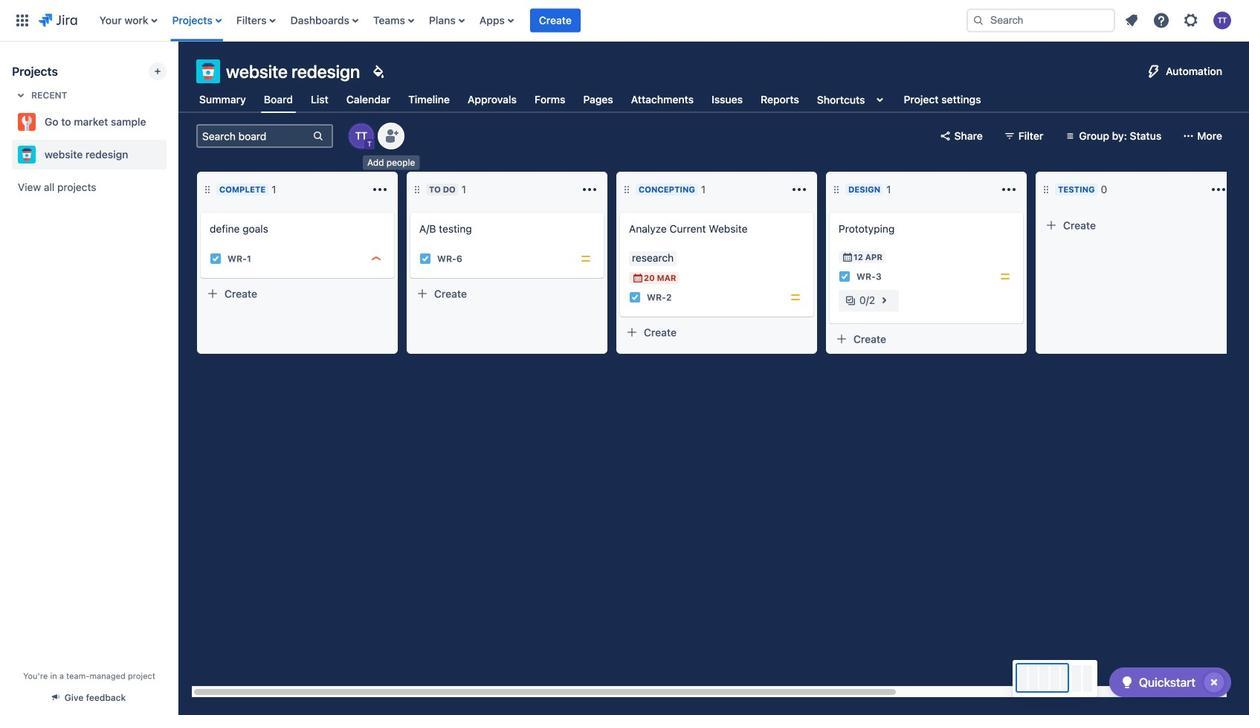 Task type: locate. For each thing, give the bounding box(es) containing it.
2 create image from the left
[[821, 202, 839, 220]]

2 horizontal spatial task image
[[839, 271, 851, 283]]

add to starred image
[[162, 113, 180, 131]]

1 horizontal spatial create image
[[821, 202, 839, 220]]

check image
[[1119, 674, 1137, 692]]

2 horizontal spatial medium image
[[1000, 271, 1012, 283]]

list
[[92, 0, 955, 41], [1119, 7, 1241, 34]]

list item
[[530, 0, 581, 41]]

1 horizontal spatial medium image
[[790, 292, 802, 304]]

tab list
[[187, 86, 994, 113]]

1 vertical spatial task image
[[839, 271, 851, 283]]

show subtasks image
[[876, 292, 894, 310]]

column actions menu image
[[371, 181, 389, 199], [791, 181, 809, 199], [1001, 181, 1019, 199], [1211, 181, 1228, 199]]

create image
[[402, 202, 420, 220], [821, 202, 839, 220]]

0 horizontal spatial create image
[[192, 202, 210, 220]]

Search board text field
[[198, 126, 311, 147]]

0 horizontal spatial create image
[[402, 202, 420, 220]]

task image for leftmost medium image
[[420, 253, 432, 265]]

task image
[[210, 253, 222, 265]]

1 vertical spatial medium image
[[1000, 271, 1012, 283]]

create image for fourth column actions menu image from the right
[[192, 202, 210, 220]]

add to starred image
[[162, 146, 180, 164]]

0 horizontal spatial list
[[92, 0, 955, 41]]

0 vertical spatial medium image
[[580, 253, 592, 265]]

2 vertical spatial task image
[[629, 292, 641, 304]]

set project background image
[[369, 62, 387, 80]]

1 create image from the left
[[192, 202, 210, 220]]

0 horizontal spatial task image
[[420, 253, 432, 265]]

tooltip
[[363, 156, 420, 170]]

due date: 20 march 2024 image
[[632, 272, 644, 284], [632, 272, 644, 284]]

1 horizontal spatial create image
[[612, 202, 629, 220]]

1 horizontal spatial task image
[[629, 292, 641, 304]]

search image
[[973, 15, 985, 26]]

task image for rightmost medium image
[[839, 271, 851, 283]]

primary element
[[9, 0, 955, 41]]

due date: 12 april 2024 image
[[842, 251, 854, 263], [842, 251, 854, 263]]

medium image
[[580, 253, 592, 265], [1000, 271, 1012, 283], [790, 292, 802, 304]]

your profile and settings image
[[1214, 12, 1232, 29]]

task image
[[420, 253, 432, 265], [839, 271, 851, 283], [629, 292, 641, 304]]

2 create image from the left
[[612, 202, 629, 220]]

high image
[[371, 253, 382, 265]]

banner
[[0, 0, 1250, 42]]

jira image
[[39, 12, 77, 29], [39, 12, 77, 29]]

settings image
[[1183, 12, 1201, 29]]

1 horizontal spatial list
[[1119, 7, 1241, 34]]

create image
[[192, 202, 210, 220], [612, 202, 629, 220]]

help image
[[1153, 12, 1171, 29]]

1 column actions menu image from the left
[[371, 181, 389, 199]]

4 column actions menu image from the left
[[1211, 181, 1228, 199]]

0 vertical spatial task image
[[420, 253, 432, 265]]

None search field
[[967, 9, 1116, 32]]



Task type: describe. For each thing, give the bounding box(es) containing it.
dismiss quickstart image
[[1203, 671, 1227, 695]]

sidebar navigation image
[[162, 60, 195, 89]]

2 vertical spatial medium image
[[790, 292, 802, 304]]

collapse image
[[1187, 181, 1205, 199]]

add people image
[[382, 127, 400, 145]]

collapse recent projects image
[[12, 86, 30, 104]]

0 horizontal spatial medium image
[[580, 253, 592, 265]]

2 column actions menu image from the left
[[791, 181, 809, 199]]

automation image
[[1146, 62, 1164, 80]]

create project image
[[152, 65, 164, 77]]

task image for the bottommost medium image
[[629, 292, 641, 304]]

create image for third column actions menu image from right
[[612, 202, 629, 220]]

notifications image
[[1123, 12, 1141, 29]]

appswitcher icon image
[[13, 12, 31, 29]]

3 column actions menu image from the left
[[1001, 181, 1019, 199]]

1 create image from the left
[[402, 202, 420, 220]]

Search field
[[967, 9, 1116, 32]]

column actions menu image
[[581, 181, 599, 199]]



Task type: vqa. For each thing, say whether or not it's contained in the screenshot.
:blue_star: IMAGE
no



